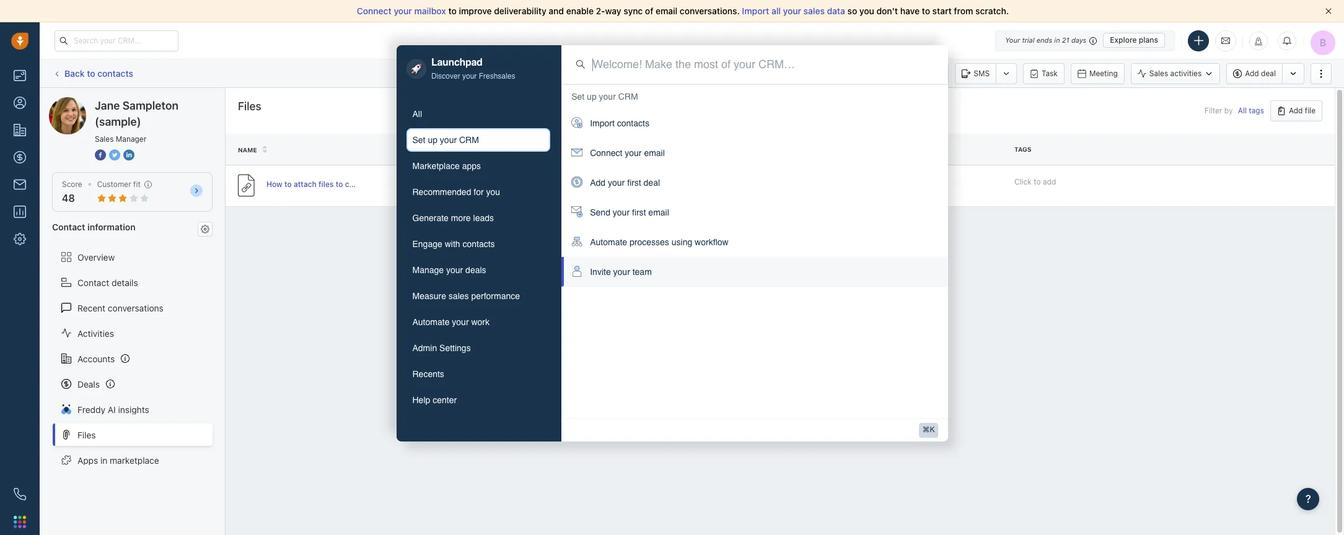 Task type: locate. For each thing, give the bounding box(es) containing it.
deal inside button
[[1261, 69, 1276, 78]]

1 horizontal spatial in
[[1054, 36, 1060, 44]]

files up "name"
[[238, 100, 261, 113]]

0 horizontal spatial import
[[590, 118, 615, 128]]

0 vertical spatial sales
[[1149, 69, 1168, 78]]

way
[[605, 6, 621, 16]]

add file button
[[1270, 100, 1322, 121]]

import left all
[[742, 6, 769, 16]]

sales inside button
[[449, 291, 469, 301]]

0 horizontal spatial sales
[[95, 134, 114, 144]]

processes
[[630, 237, 669, 247]]

marketplace
[[110, 455, 159, 466]]

invite
[[590, 267, 611, 277]]

add right brad
[[590, 178, 606, 188]]

mng settings image
[[201, 225, 209, 233]]

freshsales
[[479, 72, 515, 81]]

sales left activities
[[1149, 69, 1168, 78]]

workflow
[[695, 237, 728, 247]]

marketplace apps
[[412, 161, 481, 171]]

1 vertical spatial contact
[[77, 277, 109, 288]]

1 horizontal spatial sales
[[804, 6, 825, 16]]

send email image
[[1221, 35, 1230, 46]]

linkedin circled image
[[123, 149, 134, 162]]

deal up send your first email
[[644, 178, 660, 188]]

2 horizontal spatial contacts
[[617, 118, 649, 128]]

1 horizontal spatial deal
[[1261, 69, 1276, 78]]

import up owner
[[590, 118, 615, 128]]

contacts for engage with contacts
[[463, 239, 495, 249]]

up
[[587, 92, 597, 102], [587, 92, 597, 102], [428, 135, 438, 145]]

recommended for you button
[[406, 180, 550, 204]]

admin
[[412, 343, 437, 353]]

0 horizontal spatial all
[[412, 109, 422, 119]]

0 vertical spatial sales
[[804, 6, 825, 16]]

0 vertical spatial add
[[1245, 69, 1259, 78]]

import inside list of options list box
[[590, 118, 615, 128]]

connect left mailbox
[[357, 6, 392, 16]]

automate for automate your work
[[412, 317, 450, 327]]

set up your crm heading
[[572, 90, 638, 103], [572, 90, 638, 103]]

send
[[590, 208, 610, 217]]

sales activities
[[1149, 69, 1202, 78]]

tab list
[[406, 102, 550, 412]]

0 vertical spatial first
[[627, 178, 641, 188]]

connect your email
[[590, 148, 665, 158]]

plans
[[1139, 35, 1158, 45]]

email right the of
[[656, 6, 678, 16]]

deal down what's new icon
[[1261, 69, 1276, 78]]

all right by
[[1238, 106, 1247, 116]]

to
[[448, 6, 457, 16], [922, 6, 930, 16], [87, 68, 95, 79], [1034, 177, 1041, 186], [284, 180, 292, 189], [336, 180, 343, 189]]

0 vertical spatial contacts
[[97, 68, 133, 79]]

first up the processes
[[632, 208, 646, 217]]

set up your crm
[[572, 92, 638, 102], [572, 92, 638, 102], [412, 135, 479, 145]]

close image
[[1326, 8, 1332, 14]]

0 vertical spatial in
[[1054, 36, 1060, 44]]

1 horizontal spatial import
[[742, 6, 769, 16]]

tags
[[1249, 106, 1264, 116]]

by
[[1224, 106, 1233, 116]]

email up 'add your first deal'
[[644, 148, 665, 158]]

0 horizontal spatial automate
[[412, 317, 450, 327]]

generate more leads button
[[406, 206, 550, 230]]

all up marketplace
[[412, 109, 422, 119]]

recent
[[77, 303, 105, 313]]

you
[[859, 6, 874, 16], [486, 187, 500, 197]]

marketplace
[[412, 161, 460, 171]]

0 vertical spatial contact
[[52, 222, 85, 233]]

phone element
[[7, 482, 32, 507]]

1 vertical spatial import
[[590, 118, 615, 128]]

meeting
[[1089, 68, 1118, 78]]

contacts?
[[345, 180, 380, 189]]

1 vertical spatial deal
[[644, 178, 660, 188]]

manager
[[116, 134, 146, 144]]

48
[[62, 193, 75, 204]]

connect inside list of options list box
[[590, 148, 622, 158]]

to left add
[[1034, 177, 1041, 186]]

0 horizontal spatial sales
[[449, 291, 469, 301]]

in right apps
[[100, 455, 107, 466]]

1 vertical spatial contacts
[[617, 118, 649, 128]]

help
[[412, 395, 430, 405]]

measure
[[412, 291, 446, 301]]

1 vertical spatial sales
[[95, 134, 114, 144]]

all
[[1238, 106, 1247, 116], [412, 109, 422, 119]]

contact down the 48 button
[[52, 222, 85, 233]]

brad
[[571, 181, 587, 190]]

1 vertical spatial email
[[644, 148, 665, 158]]

contact
[[52, 222, 85, 233], [77, 277, 109, 288]]

meeting button
[[1071, 63, 1125, 84]]

crm
[[618, 92, 638, 102], [618, 92, 638, 102], [459, 135, 479, 145]]

contacts up connect your email
[[617, 118, 649, 128]]

ai
[[108, 404, 116, 415]]

in left 21
[[1054, 36, 1060, 44]]

add left file at the right
[[1289, 106, 1303, 115]]

sampleton
[[123, 99, 178, 112]]

1 horizontal spatial sales
[[1149, 69, 1168, 78]]

generate
[[412, 213, 449, 223]]

sales up automate your work
[[449, 291, 469, 301]]

invite your team
[[590, 267, 652, 277]]

2 vertical spatial add
[[590, 178, 606, 188]]

automate down measure
[[412, 317, 450, 327]]

files up apps
[[77, 430, 96, 440]]

owner
[[571, 146, 595, 154]]

contacts down search your crm... text field
[[97, 68, 133, 79]]

add down what's new icon
[[1245, 69, 1259, 78]]

contact up "recent"
[[77, 277, 109, 288]]

1 vertical spatial you
[[486, 187, 500, 197]]

add
[[1043, 177, 1056, 186]]

your
[[394, 6, 412, 16], [783, 6, 801, 16], [462, 72, 477, 81], [599, 92, 616, 102], [599, 92, 616, 102], [440, 135, 457, 145], [625, 148, 642, 158], [608, 178, 625, 188], [613, 208, 630, 217], [446, 265, 463, 275], [613, 267, 630, 277], [452, 317, 469, 327]]

automate up invite
[[590, 237, 627, 247]]

email
[[656, 6, 678, 16], [644, 148, 665, 158], [648, 208, 669, 217]]

trial
[[1022, 36, 1035, 44]]

connect down import contacts
[[590, 148, 622, 158]]

click to add
[[1014, 177, 1056, 186]]

0 vertical spatial you
[[859, 6, 874, 16]]

set up your crm inside list of options list box
[[572, 92, 638, 102]]

add inside add file "button"
[[1289, 106, 1303, 115]]

0 vertical spatial files
[[238, 100, 261, 113]]

accounts
[[77, 354, 115, 364]]

automate your work
[[412, 317, 490, 327]]

using
[[672, 237, 692, 247]]

0 horizontal spatial deal
[[644, 178, 660, 188]]

twitter circled image
[[109, 149, 120, 162]]

first for deal
[[627, 178, 641, 188]]

1 vertical spatial automate
[[412, 317, 450, 327]]

1 vertical spatial add
[[1289, 106, 1303, 115]]

set inside button
[[412, 135, 425, 145]]

name
[[238, 146, 257, 154]]

0 horizontal spatial files
[[77, 430, 96, 440]]

manage your deals
[[412, 265, 486, 275]]

2 horizontal spatial add
[[1289, 106, 1303, 115]]

automate inside button
[[412, 317, 450, 327]]

in
[[1054, 36, 1060, 44], [100, 455, 107, 466]]

crm inside button
[[459, 135, 479, 145]]

what's new image
[[1254, 37, 1263, 46]]

apps
[[77, 455, 98, 466]]

1 horizontal spatial automate
[[590, 237, 627, 247]]

launchpad discover your freshsales
[[431, 57, 515, 81]]

1 horizontal spatial all
[[1238, 106, 1247, 116]]

1 vertical spatial first
[[632, 208, 646, 217]]

sales up facebook circled "image"
[[95, 134, 114, 144]]

0 horizontal spatial contacts
[[97, 68, 133, 79]]

information
[[87, 222, 136, 233]]

2 vertical spatial contacts
[[463, 239, 495, 249]]

jane sampleton (sample) sales manager
[[95, 99, 178, 144]]

0 horizontal spatial connect
[[357, 6, 392, 16]]

engage
[[412, 239, 442, 249]]

add
[[1245, 69, 1259, 78], [1289, 106, 1303, 115], [590, 178, 606, 188]]

to right back
[[87, 68, 95, 79]]

up inside list of options list box
[[587, 92, 597, 102]]

contact information
[[52, 222, 136, 233]]

1 horizontal spatial connect
[[590, 148, 622, 158]]

explore
[[1110, 35, 1137, 45]]

add deal button
[[1227, 63, 1282, 84]]

0 vertical spatial connect
[[357, 6, 392, 16]]

contacts inside button
[[463, 239, 495, 249]]

0 horizontal spatial add
[[590, 178, 606, 188]]

automate inside list of options list box
[[590, 237, 627, 247]]

sync
[[624, 6, 643, 16]]

0 vertical spatial deal
[[1261, 69, 1276, 78]]

add inside list of options list box
[[590, 178, 606, 188]]

0 horizontal spatial in
[[100, 455, 107, 466]]

1 vertical spatial sales
[[449, 291, 469, 301]]

you right for
[[486, 187, 500, 197]]

1 vertical spatial connect
[[590, 148, 622, 158]]

help center button
[[406, 389, 550, 412]]

connect for connect your mailbox to improve deliverability and enable 2-way sync of email conversations. import all your sales data so you don't have to start from scratch.
[[357, 6, 392, 16]]

up inside button
[[428, 135, 438, 145]]

1 horizontal spatial add
[[1245, 69, 1259, 78]]

contacts up manage your deals button
[[463, 239, 495, 249]]

all
[[772, 6, 781, 16]]

team
[[633, 267, 652, 277]]

set up your crm inside button
[[412, 135, 479, 145]]

import
[[742, 6, 769, 16], [590, 118, 615, 128]]

2 vertical spatial email
[[648, 208, 669, 217]]

first up send your first email
[[627, 178, 641, 188]]

1 vertical spatial in
[[100, 455, 107, 466]]

how to attach files to contacts?
[[266, 180, 380, 189]]

attach
[[294, 180, 317, 189]]

you right so
[[859, 6, 874, 16]]

sales left data
[[804, 6, 825, 16]]

email up automate processes using workflow
[[648, 208, 669, 217]]

contacts inside 'link'
[[97, 68, 133, 79]]

set
[[572, 92, 585, 102], [572, 92, 585, 102], [412, 135, 425, 145]]

manage your deals button
[[406, 259, 550, 282]]

0 vertical spatial email
[[656, 6, 678, 16]]

filter by all tags
[[1205, 106, 1264, 116]]

0 horizontal spatial you
[[486, 187, 500, 197]]

add inside add deal button
[[1245, 69, 1259, 78]]

have
[[900, 6, 920, 16]]

sales
[[1149, 69, 1168, 78], [95, 134, 114, 144]]

automate
[[590, 237, 627, 247], [412, 317, 450, 327]]

first for email
[[632, 208, 646, 217]]

0 vertical spatial automate
[[590, 237, 627, 247]]

⌘
[[922, 426, 930, 435]]

1 horizontal spatial contacts
[[463, 239, 495, 249]]



Task type: describe. For each thing, give the bounding box(es) containing it.
back
[[64, 68, 85, 79]]

recents
[[412, 369, 444, 379]]

automate processes using workflow
[[590, 237, 728, 247]]

leads
[[473, 213, 494, 223]]

task
[[1042, 68, 1058, 78]]

how to attach files to contacts? link
[[266, 179, 380, 192]]

so
[[847, 6, 857, 16]]

marketplace apps button
[[406, 154, 550, 178]]

engage with contacts button
[[406, 233, 550, 256]]

connect for connect your email
[[590, 148, 622, 158]]

k
[[930, 426, 935, 435]]

contact for contact information
[[52, 222, 85, 233]]

list of options list box
[[562, 84, 948, 287]]

work
[[471, 317, 490, 327]]

add file
[[1289, 106, 1316, 115]]

press-command-k-to-open-and-close element
[[919, 423, 938, 438]]

apps
[[462, 161, 481, 171]]

manage
[[412, 265, 444, 275]]

filter
[[1205, 106, 1222, 116]]

import all your sales data link
[[742, 6, 847, 16]]

set up your crm heading inside list of options list box
[[572, 90, 638, 103]]

all inside button
[[412, 109, 422, 119]]

add for add deal
[[1245, 69, 1259, 78]]

connect your mailbox link
[[357, 6, 448, 16]]

add for add your first deal
[[590, 178, 606, 188]]

1 vertical spatial files
[[77, 430, 96, 440]]

import contacts
[[590, 118, 649, 128]]

phone image
[[14, 488, 26, 501]]

of
[[645, 6, 653, 16]]

explore plans
[[1110, 35, 1158, 45]]

automate your work button
[[406, 311, 550, 334]]

your inside launchpad discover your freshsales
[[462, 72, 477, 81]]

from
[[954, 6, 973, 16]]

back to contacts
[[64, 68, 133, 79]]

(sample)
[[95, 115, 141, 128]]

crm inside list of options list box
[[618, 92, 638, 102]]

contact for contact details
[[77, 277, 109, 288]]

klo
[[589, 181, 600, 190]]

freddy ai insights
[[77, 404, 149, 415]]

help center
[[412, 395, 457, 405]]

all button
[[406, 102, 550, 126]]

activities
[[77, 328, 114, 339]]

center
[[433, 395, 457, 405]]

ends
[[1037, 36, 1052, 44]]

admin settings button
[[406, 337, 550, 360]]

to right mailbox
[[448, 6, 457, 16]]

recommended
[[412, 187, 471, 197]]

Welcome! Make the most of your CRM… field
[[593, 57, 933, 72]]

contacts inside list of options list box
[[617, 118, 649, 128]]

with
[[445, 239, 460, 249]]

launchpad
[[431, 57, 482, 68]]

sales inside jane sampleton (sample) sales manager
[[95, 134, 114, 144]]

score 48
[[62, 180, 82, 204]]

to right how at the left
[[284, 180, 292, 189]]

customer fit
[[97, 180, 141, 189]]

0 vertical spatial import
[[742, 6, 769, 16]]

enable
[[566, 6, 594, 16]]

freshworks switcher image
[[14, 516, 26, 528]]

admin settings
[[412, 343, 471, 353]]

you inside recommended for you button
[[486, 187, 500, 197]]

set inside list of options list box
[[572, 92, 585, 102]]

scratch.
[[976, 6, 1009, 16]]

your
[[1005, 36, 1020, 44]]

to inside 'link'
[[87, 68, 95, 79]]

discover
[[431, 72, 460, 81]]

add deal
[[1245, 69, 1276, 78]]

customer
[[97, 180, 131, 189]]

tab list containing all
[[406, 102, 550, 412]]

21
[[1062, 36, 1069, 44]]

⌘ k
[[922, 426, 935, 435]]

more
[[451, 213, 471, 223]]

sms
[[974, 68, 990, 78]]

engage with contacts
[[412, 239, 495, 249]]

improve
[[459, 6, 492, 16]]

to right files
[[336, 180, 343, 189]]

tags
[[1014, 146, 1032, 153]]

deal inside list of options list box
[[644, 178, 660, 188]]

apps in marketplace
[[77, 455, 159, 466]]

insights
[[118, 404, 149, 415]]

performance
[[471, 291, 520, 301]]

files
[[319, 180, 334, 189]]

contacts for back to contacts
[[97, 68, 133, 79]]

generate more leads
[[412, 213, 494, 223]]

recent conversations
[[77, 303, 164, 313]]

task button
[[1023, 63, 1065, 84]]

how
[[266, 180, 282, 189]]

score
[[62, 180, 82, 189]]

brad klo
[[571, 181, 600, 190]]

settings
[[439, 343, 471, 353]]

1 horizontal spatial files
[[238, 100, 261, 113]]

Search your CRM... text field
[[55, 30, 178, 51]]

add for add file
[[1289, 106, 1303, 115]]

freddy
[[77, 404, 105, 415]]

connect your mailbox to improve deliverability and enable 2-way sync of email conversations. import all your sales data so you don't have to start from scratch.
[[357, 6, 1009, 16]]

add your first deal
[[590, 178, 660, 188]]

conversations
[[108, 303, 164, 313]]

recommended for you
[[412, 187, 500, 197]]

file
[[1305, 106, 1316, 115]]

recents button
[[406, 363, 550, 386]]

and
[[549, 6, 564, 16]]

your trial ends in 21 days
[[1005, 36, 1086, 44]]

details
[[112, 277, 138, 288]]

send your first email
[[590, 208, 669, 217]]

facebook circled image
[[95, 149, 106, 162]]

1 horizontal spatial you
[[859, 6, 874, 16]]

to left the start
[[922, 6, 930, 16]]

48 button
[[62, 193, 75, 204]]

automate for automate processes using workflow
[[590, 237, 627, 247]]

all tags link
[[1238, 106, 1264, 116]]

activities
[[1170, 69, 1202, 78]]



Task type: vqa. For each thing, say whether or not it's contained in the screenshot.
mng settings icon
yes



